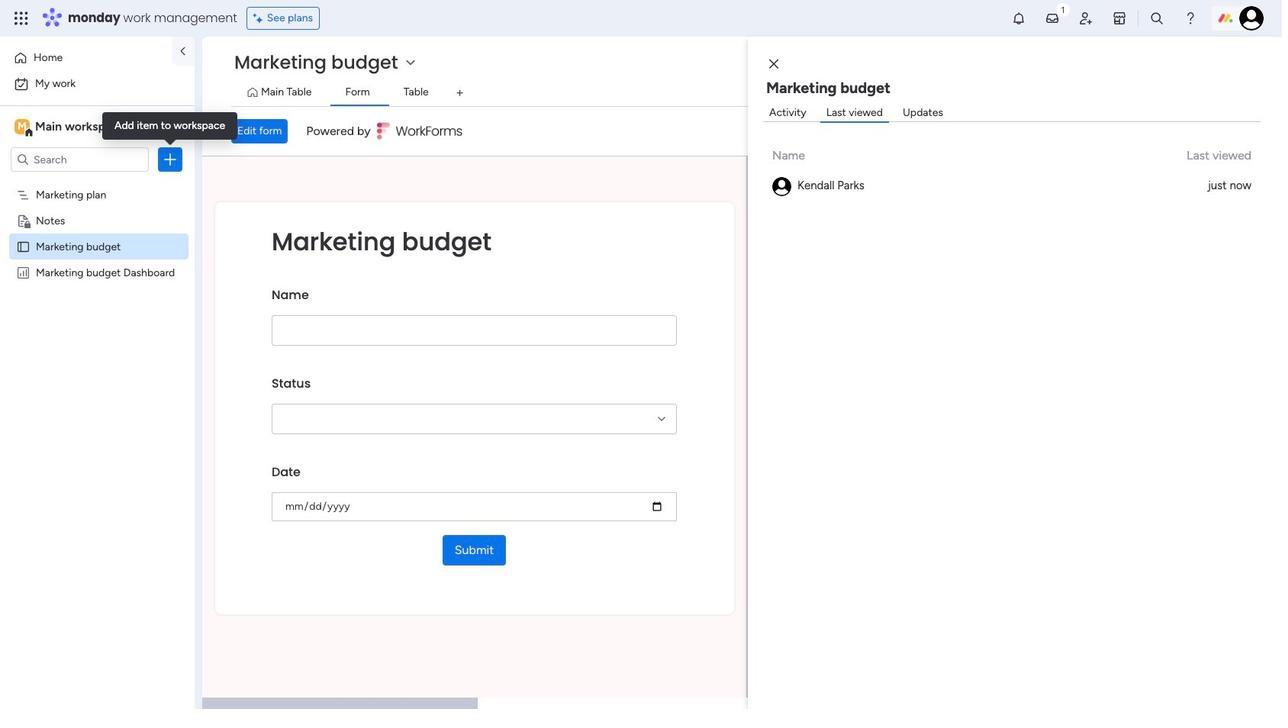 Task type: locate. For each thing, give the bounding box(es) containing it.
see plans image
[[253, 10, 267, 27]]

1 vertical spatial option
[[9, 72, 186, 96]]

kendall parks image
[[1240, 6, 1265, 31], [773, 177, 792, 196]]

0 vertical spatial kendall parks image
[[1240, 6, 1265, 31]]

form form
[[202, 157, 747, 698]]

tab list
[[231, 81, 1260, 106]]

option
[[9, 46, 163, 70], [9, 72, 186, 96], [0, 181, 195, 184]]

Choose a date date field
[[272, 493, 677, 522]]

notifications image
[[1012, 11, 1027, 26]]

workspace selection element
[[15, 118, 128, 137]]

add view image
[[457, 87, 463, 99]]

1 image
[[1057, 1, 1071, 18]]

select product image
[[14, 11, 29, 26]]

invite members image
[[1079, 11, 1094, 26]]

Search in workspace field
[[32, 151, 128, 168]]

group
[[272, 276, 677, 364], [272, 364, 677, 453], [272, 453, 677, 535]]

3 group from the top
[[272, 453, 677, 535]]

0 horizontal spatial kendall parks image
[[773, 177, 792, 196]]

2 group from the top
[[272, 364, 677, 453]]

list box
[[0, 178, 195, 491]]

tab
[[448, 81, 472, 105]]



Task type: describe. For each thing, give the bounding box(es) containing it.
2 vertical spatial option
[[0, 181, 195, 184]]

help image
[[1184, 11, 1199, 26]]

public dashboard image
[[16, 265, 31, 279]]

search everything image
[[1150, 11, 1165, 26]]

private board image
[[16, 213, 31, 228]]

name text field
[[272, 315, 677, 346]]

public board image
[[16, 239, 31, 254]]

workforms logo image
[[377, 119, 463, 144]]

workspace image
[[15, 118, 30, 135]]

0 vertical spatial option
[[9, 46, 163, 70]]

update feed image
[[1045, 11, 1061, 26]]

1 group from the top
[[272, 276, 677, 364]]

monday marketplace image
[[1113, 11, 1128, 26]]

close image
[[770, 58, 779, 70]]

1 horizontal spatial kendall parks image
[[1240, 6, 1265, 31]]

options image
[[163, 152, 178, 167]]

1 vertical spatial kendall parks image
[[773, 177, 792, 196]]



Task type: vqa. For each thing, say whether or not it's contained in the screenshot.
"Add view" image
yes



